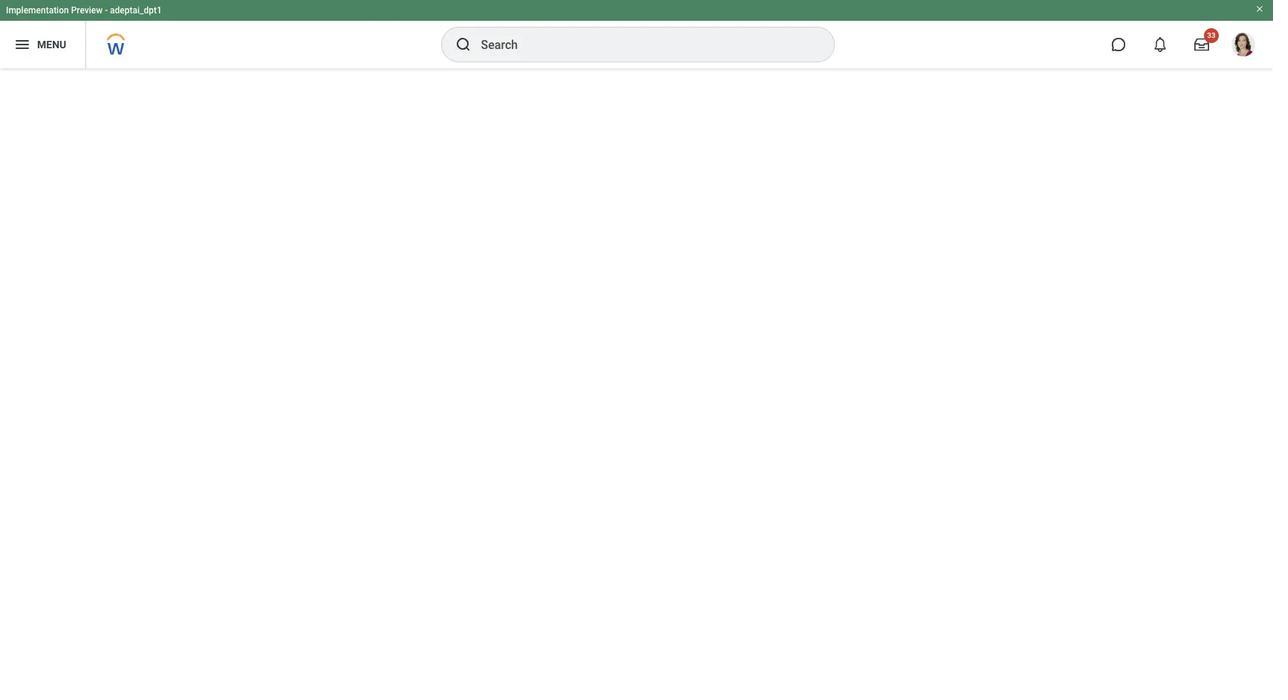 Task type: vqa. For each thing, say whether or not it's contained in the screenshot.
inbox large "icon"
yes



Task type: describe. For each thing, give the bounding box(es) containing it.
menu button
[[0, 21, 86, 68]]

33 button
[[1186, 28, 1220, 61]]

adeptai_dpt1
[[110, 5, 162, 16]]

33
[[1208, 31, 1216, 39]]

menu
[[37, 38, 66, 50]]

preview
[[71, 5, 103, 16]]

inbox large image
[[1195, 37, 1210, 52]]

close environment banner image
[[1256, 4, 1265, 13]]



Task type: locate. For each thing, give the bounding box(es) containing it.
implementation
[[6, 5, 69, 16]]

justify image
[[13, 36, 31, 54]]

menu banner
[[0, 0, 1274, 68]]

search image
[[454, 36, 472, 54]]

profile logan mcneil image
[[1232, 33, 1256, 60]]

implementation preview -   adeptai_dpt1
[[6, 5, 162, 16]]

notifications large image
[[1153, 37, 1168, 52]]

-
[[105, 5, 108, 16]]

Search Workday  search field
[[481, 28, 804, 61]]



